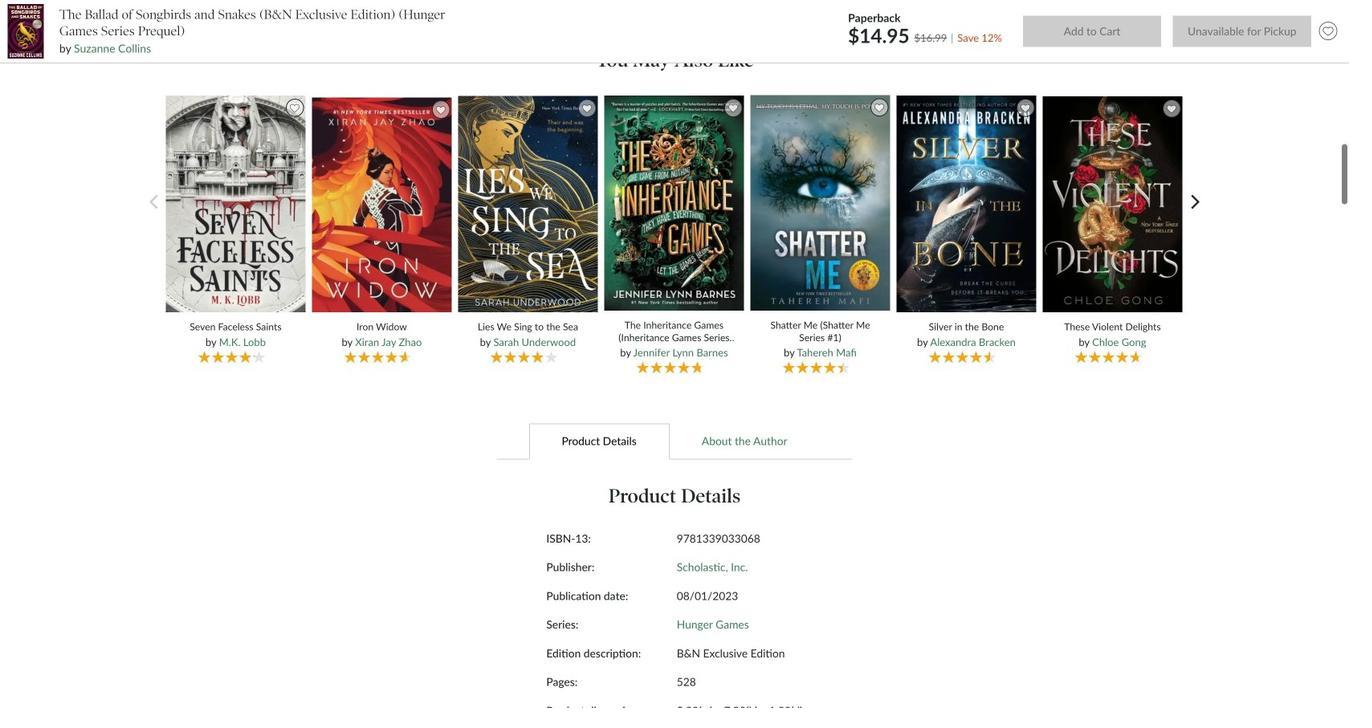 Task type: vqa. For each thing, say whether or not it's contained in the screenshot.
'Lies We Sing to the Sea' element at the left of page
yes



Task type: describe. For each thing, give the bounding box(es) containing it.
add to wishlist image
[[1315, 18, 1341, 44]]

the inheritance games (inheritance games series #1) image
[[602, 95, 746, 311]]

silver in the bone image
[[894, 95, 1039, 313]]

seven faceless saints image
[[163, 95, 308, 313]]

the inheritance games (inheritance games series #1) element
[[602, 95, 750, 376]]

iron widow image
[[310, 97, 454, 313]]



Task type: locate. For each thing, give the bounding box(es) containing it.
silver in the bone element
[[894, 95, 1043, 376]]

the ballad of songbirds and snakes (b&n exclusive edition) (hunger games series prequel) image
[[8, 4, 44, 59]]

None submit
[[1023, 16, 1161, 47], [1173, 16, 1311, 47], [1023, 16, 1161, 47], [1173, 16, 1311, 47]]

iron widow element
[[310, 97, 458, 376]]

lies we sing to the sea image
[[456, 95, 600, 313]]

these violent delights image
[[1040, 96, 1185, 313]]

tab panel
[[394, 460, 955, 708]]

tab list
[[134, 423, 1215, 460]]

section
[[139, 44, 1210, 63]]

seven faceless saints element
[[163, 95, 312, 376]]

lies we sing to the sea element
[[456, 95, 604, 376]]

shatter me (shatter me series #1) image
[[748, 94, 892, 311]]

shatter me (shatter me series #1) element
[[748, 94, 896, 376]]

these violent delights element
[[1040, 96, 1189, 376]]



